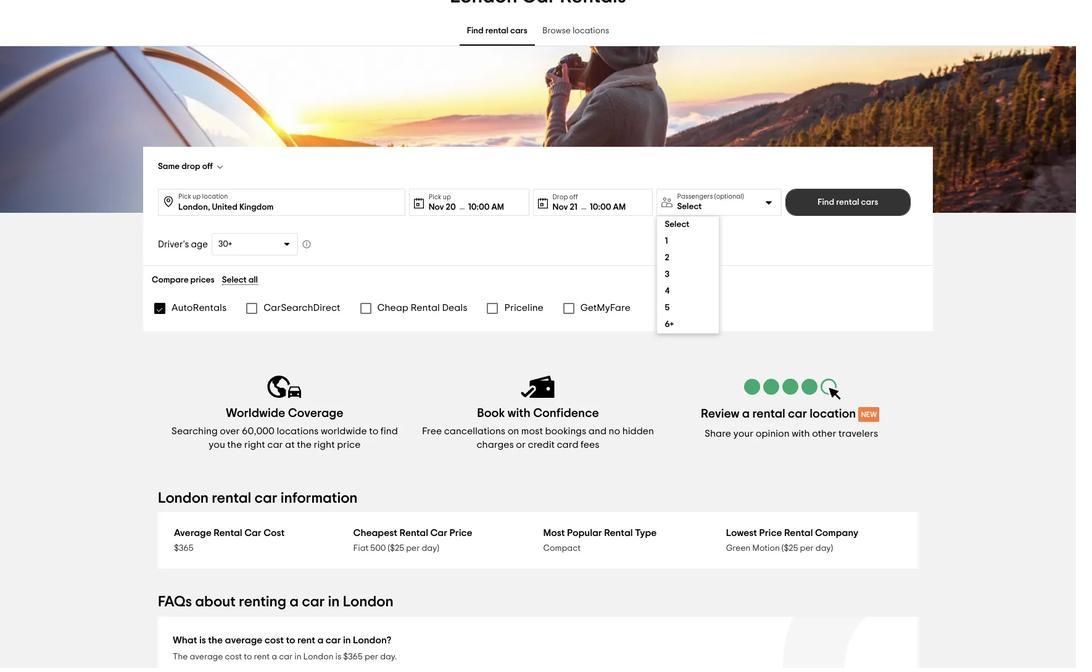 Task type: locate. For each thing, give the bounding box(es) containing it.
30+
[[218, 240, 232, 249]]

locations up at
[[277, 427, 319, 436]]

1 horizontal spatial day)
[[816, 544, 833, 553]]

1 horizontal spatial price
[[759, 528, 782, 538]]

rental right the 'average'
[[214, 528, 242, 538]]

nov down pick up on the left of page
[[429, 203, 444, 211]]

10:00 for 20
[[468, 203, 490, 211]]

0 horizontal spatial ($25
[[388, 544, 404, 553]]

find rental cars
[[467, 27, 528, 35], [818, 198, 879, 207]]

car for cost
[[245, 528, 262, 538]]

day) down company
[[816, 544, 833, 553]]

pick
[[178, 193, 191, 200], [429, 194, 442, 200]]

1 horizontal spatial cars
[[861, 198, 879, 207]]

in for london?
[[343, 636, 351, 646]]

($25 down lowest price rental company
[[782, 544, 798, 553]]

car up what is the average cost to rent a car in london?
[[302, 595, 325, 610]]

1 horizontal spatial find rental cars
[[818, 198, 879, 207]]

1 horizontal spatial car
[[431, 528, 448, 538]]

1 horizontal spatial to
[[369, 427, 379, 436]]

1 horizontal spatial is
[[336, 653, 342, 662]]

day) for green motion ($25 per day)
[[816, 544, 833, 553]]

to left find on the bottom left of the page
[[369, 427, 379, 436]]

$365 down london?
[[343, 653, 363, 662]]

nov down drop on the top
[[553, 203, 568, 211]]

type
[[635, 528, 657, 538]]

2 horizontal spatial in
[[343, 636, 351, 646]]

the
[[227, 440, 242, 450], [297, 440, 312, 450]]

is up average
[[199, 636, 206, 646]]

up up 20
[[443, 194, 451, 200]]

cancellations
[[444, 427, 506, 436]]

searching
[[172, 427, 218, 436]]

per down lowest price rental company
[[800, 544, 814, 553]]

1 nov from the left
[[429, 203, 444, 211]]

2 vertical spatial in
[[295, 653, 302, 662]]

london down what is the average cost to rent a car in london?
[[303, 653, 334, 662]]

locations inside searching over 60,000 locations worldwide to find you the right car at the right price
[[277, 427, 319, 436]]

1 horizontal spatial with
[[792, 429, 810, 439]]

1 horizontal spatial am
[[613, 203, 626, 211]]

1 day) from the left
[[422, 544, 439, 553]]

2 up from the left
[[443, 194, 451, 200]]

nov for nov 21
[[553, 203, 568, 211]]

review a rental car location new
[[701, 408, 877, 420]]

1 10:00 from the left
[[468, 203, 490, 211]]

($25 for motion
[[782, 544, 798, 553]]

car up fiat 500 ($25 per day)
[[431, 528, 448, 538]]

10:00 am for nov 21
[[590, 203, 626, 211]]

london up the 'average'
[[158, 491, 209, 506]]

to right cost at the left bottom of the page
[[244, 653, 252, 662]]

1 horizontal spatial 10:00 am
[[590, 203, 626, 211]]

0 horizontal spatial is
[[199, 636, 206, 646]]

is
[[199, 636, 206, 646], [336, 653, 342, 662]]

1 horizontal spatial the
[[297, 440, 312, 450]]

0 horizontal spatial find rental cars
[[467, 27, 528, 35]]

off
[[202, 162, 213, 171], [570, 194, 578, 200]]

10:00 right 21
[[590, 203, 611, 211]]

0 horizontal spatial find
[[467, 27, 484, 35]]

up
[[193, 193, 201, 200], [443, 194, 451, 200]]

faqs
[[158, 595, 192, 610]]

car left london?
[[326, 636, 341, 646]]

day.
[[380, 653, 397, 662]]

right
[[244, 440, 265, 450], [314, 440, 335, 450]]

1 horizontal spatial london
[[303, 653, 334, 662]]

0 vertical spatial rent
[[297, 636, 315, 646]]

2 the from the left
[[297, 440, 312, 450]]

0 horizontal spatial up
[[193, 193, 201, 200]]

1 right from the left
[[244, 440, 265, 450]]

london?
[[353, 636, 392, 646]]

0 horizontal spatial nov
[[429, 203, 444, 211]]

1 10:00 am from the left
[[468, 203, 504, 211]]

2 ($25 from the left
[[782, 544, 798, 553]]

per
[[406, 544, 420, 553], [800, 544, 814, 553], [365, 653, 378, 662]]

0 horizontal spatial location
[[202, 193, 228, 200]]

0 horizontal spatial off
[[202, 162, 213, 171]]

select all
[[222, 276, 258, 285]]

rental up fiat 500 ($25 per day)
[[400, 528, 428, 538]]

0 vertical spatial cars
[[511, 27, 528, 35]]

pick up nov 20
[[429, 194, 442, 200]]

1 vertical spatial is
[[336, 653, 342, 662]]

am right 21
[[613, 203, 626, 211]]

rental
[[486, 27, 509, 35], [837, 198, 860, 207], [753, 408, 786, 420], [212, 491, 251, 506]]

with down the review a rental car location new at the bottom
[[792, 429, 810, 439]]

0 horizontal spatial pick
[[178, 193, 191, 200]]

location
[[202, 193, 228, 200], [810, 408, 856, 420]]

driver's
[[158, 240, 189, 249]]

car left "cost" on the bottom left
[[245, 528, 262, 538]]

green
[[726, 544, 751, 553]]

0 vertical spatial location
[[202, 193, 228, 200]]

10:00 right 20
[[468, 203, 490, 211]]

1 vertical spatial find rental cars
[[818, 198, 879, 207]]

10:00 am right 21
[[590, 203, 626, 211]]

select for select
[[665, 220, 690, 229]]

rent down cost to
[[254, 653, 270, 662]]

in
[[328, 595, 340, 610], [343, 636, 351, 646], [295, 653, 302, 662]]

0 vertical spatial find
[[467, 27, 484, 35]]

1 horizontal spatial up
[[443, 194, 451, 200]]

new
[[861, 411, 877, 419]]

1 vertical spatial off
[[570, 194, 578, 200]]

find
[[467, 27, 484, 35], [818, 198, 835, 207]]

pick up location
[[178, 193, 228, 200]]

select up 1 at right
[[665, 220, 690, 229]]

1 vertical spatial location
[[810, 408, 856, 420]]

drop
[[553, 194, 568, 200]]

on
[[508, 427, 519, 436]]

500
[[371, 544, 386, 553]]

1 vertical spatial locations
[[277, 427, 319, 436]]

0 horizontal spatial the
[[227, 440, 242, 450]]

drop off
[[553, 194, 578, 200]]

car left at
[[267, 440, 283, 450]]

10:00 am
[[468, 203, 504, 211], [590, 203, 626, 211]]

1 horizontal spatial locations
[[573, 27, 609, 35]]

rental
[[411, 303, 440, 313], [214, 528, 242, 538], [400, 528, 428, 538], [604, 528, 633, 538], [784, 528, 813, 538]]

0 vertical spatial in
[[328, 595, 340, 610]]

day)
[[422, 544, 439, 553], [816, 544, 833, 553]]

with
[[508, 407, 531, 420], [792, 429, 810, 439]]

am for 21
[[613, 203, 626, 211]]

the right at
[[297, 440, 312, 450]]

($25 right 500
[[388, 544, 404, 553]]

21
[[570, 203, 578, 211]]

off up 21
[[570, 194, 578, 200]]

0 vertical spatial locations
[[573, 27, 609, 35]]

0 vertical spatial with
[[508, 407, 531, 420]]

0 vertical spatial find rental cars
[[467, 27, 528, 35]]

passengers
[[677, 193, 713, 200]]

2 price from the left
[[759, 528, 782, 538]]

1 horizontal spatial $365
[[343, 653, 363, 662]]

2 vertical spatial select
[[222, 276, 247, 285]]

select
[[677, 202, 702, 211], [665, 220, 690, 229], [222, 276, 247, 285]]

1 ($25 from the left
[[388, 544, 404, 553]]

2 nov from the left
[[553, 203, 568, 211]]

10:00
[[468, 203, 490, 211], [590, 203, 611, 211]]

select down passengers in the top of the page
[[677, 202, 702, 211]]

right down 60,000
[[244, 440, 265, 450]]

0 vertical spatial select
[[677, 202, 702, 211]]

pick up
[[429, 194, 451, 200]]

the down over
[[227, 440, 242, 450]]

1 horizontal spatial find
[[818, 198, 835, 207]]

2 pick from the left
[[429, 194, 442, 200]]

0 vertical spatial london
[[158, 491, 209, 506]]

0 horizontal spatial price
[[450, 528, 473, 538]]

passengers (optional) select
[[677, 193, 744, 211]]

cost
[[264, 528, 285, 538]]

1 up from the left
[[193, 193, 201, 200]]

1 horizontal spatial pick
[[429, 194, 442, 200]]

2 car from the left
[[431, 528, 448, 538]]

0 horizontal spatial cars
[[511, 27, 528, 35]]

2 am from the left
[[613, 203, 626, 211]]

1 horizontal spatial rent
[[297, 636, 315, 646]]

0 horizontal spatial 10:00
[[468, 203, 490, 211]]

10:00 am for nov 20
[[468, 203, 504, 211]]

opinion
[[756, 429, 790, 439]]

am right 20
[[492, 203, 504, 211]]

$365
[[174, 544, 194, 553], [343, 653, 363, 662]]

2 horizontal spatial per
[[800, 544, 814, 553]]

with up on
[[508, 407, 531, 420]]

drop
[[182, 162, 200, 171]]

2 day) from the left
[[816, 544, 833, 553]]

0 horizontal spatial car
[[245, 528, 262, 538]]

0 horizontal spatial in
[[295, 653, 302, 662]]

fiat
[[353, 544, 369, 553]]

is left 'day.'
[[336, 653, 342, 662]]

rental left deals
[[411, 303, 440, 313]]

0 horizontal spatial rent
[[254, 653, 270, 662]]

1 vertical spatial cars
[[861, 198, 879, 207]]

4
[[665, 287, 670, 296]]

car up share your opinion with other travelers
[[788, 408, 807, 420]]

1 vertical spatial to
[[244, 653, 252, 662]]

rent right cost to
[[297, 636, 315, 646]]

1 vertical spatial select
[[665, 220, 690, 229]]

0 horizontal spatial to
[[244, 653, 252, 662]]

rent
[[297, 636, 315, 646], [254, 653, 270, 662]]

confidence
[[533, 407, 599, 420]]

1 price from the left
[[450, 528, 473, 538]]

pick for drop off
[[178, 193, 191, 200]]

City or Airport text field
[[178, 189, 400, 214]]

car
[[788, 408, 807, 420], [267, 440, 283, 450], [255, 491, 278, 506], [302, 595, 325, 610], [326, 636, 341, 646], [279, 653, 293, 662]]

10:00 am right 20
[[468, 203, 504, 211]]

1 vertical spatial with
[[792, 429, 810, 439]]

per down cheapest rental car price
[[406, 544, 420, 553]]

to
[[369, 427, 379, 436], [244, 653, 252, 662]]

0 vertical spatial to
[[369, 427, 379, 436]]

london up london?
[[343, 595, 394, 610]]

0 horizontal spatial locations
[[277, 427, 319, 436]]

pick down same drop off in the top left of the page
[[178, 193, 191, 200]]

nov 21
[[553, 203, 578, 211]]

1 horizontal spatial right
[[314, 440, 335, 450]]

compare prices
[[152, 276, 215, 285]]

what
[[173, 636, 197, 646]]

1 am from the left
[[492, 203, 504, 211]]

car down what is the average cost to rent a car in london?
[[279, 653, 293, 662]]

worldwide coverage
[[226, 407, 344, 420]]

rent for cost to
[[297, 636, 315, 646]]

no
[[609, 427, 620, 436]]

off right the "drop"
[[202, 162, 213, 171]]

1 horizontal spatial ($25
[[782, 544, 798, 553]]

1 horizontal spatial nov
[[553, 203, 568, 211]]

the
[[173, 653, 188, 662]]

0 horizontal spatial right
[[244, 440, 265, 450]]

per for fiat 500 ($25 per day)
[[406, 544, 420, 553]]

1 vertical spatial find
[[818, 198, 835, 207]]

average rental car cost
[[174, 528, 285, 538]]

0 horizontal spatial london
[[158, 491, 209, 506]]

find rental cars inside button
[[818, 198, 879, 207]]

day) down cheapest rental car price
[[422, 544, 439, 553]]

select left the all
[[222, 276, 247, 285]]

1 vertical spatial rent
[[254, 653, 270, 662]]

0 horizontal spatial 10:00 am
[[468, 203, 504, 211]]

find
[[381, 427, 398, 436]]

locations right browse
[[573, 27, 609, 35]]

to inside searching over 60,000 locations worldwide to find you the right car at the right price
[[369, 427, 379, 436]]

$365 down the 'average'
[[174, 544, 194, 553]]

or
[[516, 440, 526, 450]]

day) for fiat 500 ($25 per day)
[[422, 544, 439, 553]]

location down same drop off in the top left of the page
[[202, 193, 228, 200]]

rental inside button
[[837, 198, 860, 207]]

1 vertical spatial in
[[343, 636, 351, 646]]

company
[[815, 528, 859, 538]]

2 right from the left
[[314, 440, 335, 450]]

car
[[245, 528, 262, 538], [431, 528, 448, 538]]

0 vertical spatial off
[[202, 162, 213, 171]]

cars
[[511, 27, 528, 35], [861, 198, 879, 207]]

1 car from the left
[[245, 528, 262, 538]]

1 horizontal spatial per
[[406, 544, 420, 553]]

right down worldwide
[[314, 440, 335, 450]]

nov for nov 20
[[429, 203, 444, 211]]

faqs about renting a car in london
[[158, 595, 394, 610]]

charges
[[477, 440, 514, 450]]

car for price
[[431, 528, 448, 538]]

select for select all
[[222, 276, 247, 285]]

0 horizontal spatial $365
[[174, 544, 194, 553]]

0 horizontal spatial day)
[[422, 544, 439, 553]]

1 pick from the left
[[178, 193, 191, 200]]

and
[[589, 427, 607, 436]]

per down london?
[[365, 653, 378, 662]]

20
[[446, 203, 456, 211]]

rental left type
[[604, 528, 633, 538]]

fiat 500 ($25 per day)
[[353, 544, 439, 553]]

0 horizontal spatial am
[[492, 203, 504, 211]]

up down the "drop"
[[193, 193, 201, 200]]

2 10:00 am from the left
[[590, 203, 626, 211]]

2 10:00 from the left
[[590, 203, 611, 211]]

2 horizontal spatial london
[[343, 595, 394, 610]]

location up other
[[810, 408, 856, 420]]

1 horizontal spatial 10:00
[[590, 203, 611, 211]]

nov
[[429, 203, 444, 211], [553, 203, 568, 211]]



Task type: vqa. For each thing, say whether or not it's contained in the screenshot.
Fiat
yes



Task type: describe. For each thing, give the bounding box(es) containing it.
free
[[422, 427, 442, 436]]

1
[[665, 237, 668, 246]]

3
[[665, 270, 670, 279]]

browse
[[543, 27, 571, 35]]

average
[[190, 653, 223, 662]]

5
[[665, 304, 670, 312]]

green motion ($25 per day)
[[726, 544, 833, 553]]

most popular rental type
[[544, 528, 657, 538]]

2 vertical spatial london
[[303, 653, 334, 662]]

lowest price rental company
[[726, 528, 859, 538]]

per for green motion ($25 per day)
[[800, 544, 814, 553]]

pick for nov 21
[[429, 194, 442, 200]]

share your opinion with other travelers
[[705, 429, 879, 439]]

a up your
[[742, 408, 750, 420]]

rent for to
[[254, 653, 270, 662]]

cars inside button
[[861, 198, 879, 207]]

worldwide
[[321, 427, 367, 436]]

card
[[557, 440, 579, 450]]

searching over 60,000 locations worldwide to find you the right car at the right price
[[172, 427, 398, 450]]

in for london
[[295, 653, 302, 662]]

($25 for 500
[[388, 544, 404, 553]]

deals
[[442, 303, 468, 313]]

60,000
[[242, 427, 275, 436]]

0 vertical spatial $365
[[174, 544, 194, 553]]

review
[[701, 408, 740, 420]]

information
[[281, 491, 358, 506]]

car up "cost" on the bottom left
[[255, 491, 278, 506]]

you
[[209, 440, 225, 450]]

1 horizontal spatial location
[[810, 408, 856, 420]]

most
[[544, 528, 565, 538]]

a down cost to
[[272, 653, 277, 662]]

up for nov 21
[[443, 194, 451, 200]]

6+
[[665, 320, 674, 329]]

0 horizontal spatial with
[[508, 407, 531, 420]]

1 2 3 4 5 6+
[[665, 237, 674, 329]]

at
[[285, 440, 295, 450]]

free cancellations on most bookings and no hidden charges or credit card fees
[[422, 427, 654, 450]]

same drop off
[[158, 162, 213, 171]]

worldwide
[[226, 407, 285, 420]]

cost to
[[265, 636, 295, 646]]

prices
[[190, 276, 215, 285]]

your
[[734, 429, 754, 439]]

1 horizontal spatial off
[[570, 194, 578, 200]]

lowest
[[726, 528, 757, 538]]

travelers
[[839, 429, 879, 439]]

hidden
[[623, 427, 654, 436]]

(optional)
[[715, 193, 744, 200]]

driver's age
[[158, 240, 208, 249]]

credit
[[528, 440, 555, 450]]

book
[[477, 407, 505, 420]]

1 the from the left
[[227, 440, 242, 450]]

other
[[812, 429, 837, 439]]

about
[[195, 595, 236, 610]]

10:00 for 21
[[590, 203, 611, 211]]

coverage
[[288, 407, 344, 420]]

bookings
[[545, 427, 587, 436]]

compare
[[152, 276, 189, 285]]

priceline
[[505, 303, 544, 313]]

select inside passengers (optional) select
[[677, 202, 702, 211]]

cost
[[225, 653, 242, 662]]

find inside find rental cars button
[[818, 198, 835, 207]]

cheap rental deals
[[377, 303, 468, 313]]

a right renting
[[290, 595, 299, 610]]

1 vertical spatial london
[[343, 595, 394, 610]]

popular
[[567, 528, 602, 538]]

all
[[249, 276, 258, 285]]

rental for cheapest
[[400, 528, 428, 538]]

what is the average cost to rent a car in london?
[[173, 636, 392, 646]]

average
[[174, 528, 212, 538]]

find rental cars button
[[786, 189, 911, 216]]

the average
[[208, 636, 263, 646]]

rental for average
[[214, 528, 242, 538]]

1 horizontal spatial in
[[328, 595, 340, 610]]

a up the average cost to rent a car in london is $365 per day.
[[318, 636, 324, 646]]

carsearchdirect
[[264, 303, 340, 313]]

1 vertical spatial $365
[[343, 653, 363, 662]]

up for drop off
[[193, 193, 201, 200]]

am for 20
[[492, 203, 504, 211]]

0 horizontal spatial per
[[365, 653, 378, 662]]

autorentals
[[172, 303, 227, 313]]

share
[[705, 429, 732, 439]]

the average cost to rent a car in london is $365 per day.
[[173, 653, 397, 662]]

rental for cheap
[[411, 303, 440, 313]]

rental up green motion ($25 per day)
[[784, 528, 813, 538]]

compact
[[544, 544, 581, 553]]

0 vertical spatial is
[[199, 636, 206, 646]]

cheapest rental car price
[[353, 528, 473, 538]]

age
[[191, 240, 208, 249]]

price
[[337, 440, 361, 450]]

renting
[[239, 595, 287, 610]]

getmyfare
[[581, 303, 631, 313]]

over
[[220, 427, 240, 436]]

nov 20
[[429, 203, 456, 211]]

cheapest
[[353, 528, 398, 538]]

book with confidence
[[477, 407, 599, 420]]

same
[[158, 162, 180, 171]]

car inside searching over 60,000 locations worldwide to find you the right car at the right price
[[267, 440, 283, 450]]

motion
[[753, 544, 780, 553]]

fees
[[581, 440, 600, 450]]

london rental car information
[[158, 491, 358, 506]]

cheap
[[377, 303, 409, 313]]



